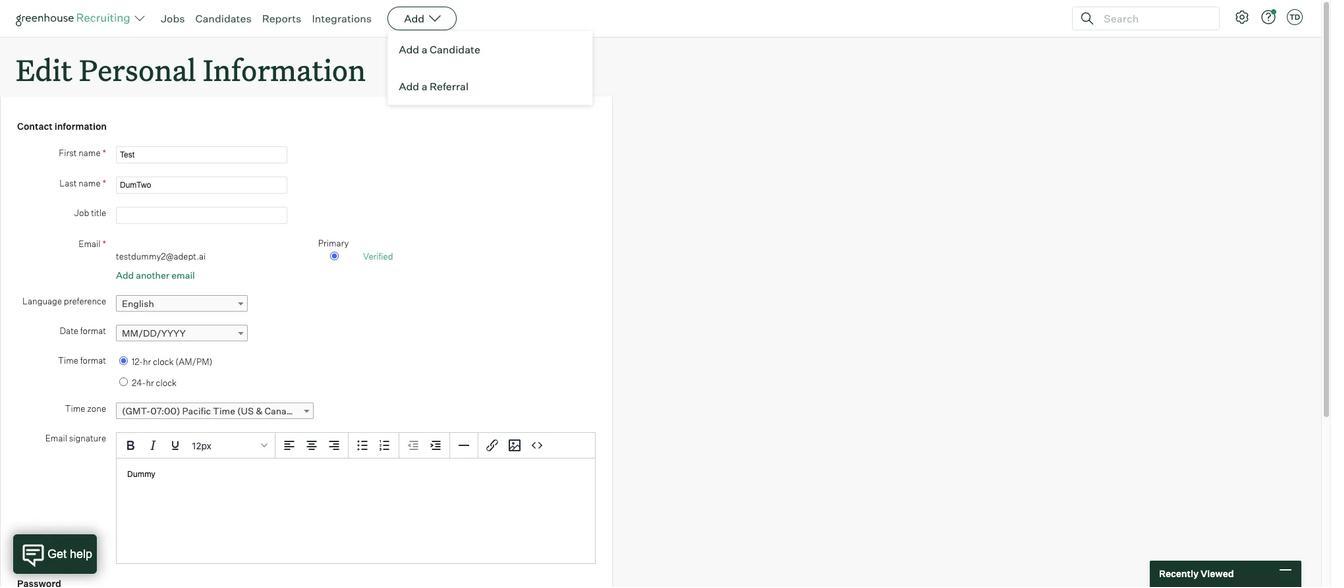 Task type: locate. For each thing, give the bounding box(es) containing it.
a left 'candidate'
[[422, 43, 428, 56]]

td button
[[1288, 9, 1303, 25]]

hr up 24-hr clock
[[143, 357, 151, 367]]

contact information
[[17, 121, 107, 132]]

* down the title
[[102, 238, 106, 249]]

None text field
[[116, 176, 287, 194]]

personal
[[79, 50, 196, 89]]

24-hr clock radio
[[119, 378, 128, 386]]

hr right "24-hr clock" radio
[[146, 378, 154, 388]]

2 vertical spatial *
[[102, 238, 106, 249]]

add for add
[[404, 12, 425, 25]]

1 * from the top
[[102, 147, 106, 158]]

jobs link
[[161, 12, 185, 25]]

integrations link
[[312, 12, 372, 25]]

time for time zone
[[65, 404, 85, 414]]

language preference
[[22, 296, 106, 307]]

edit personal information
[[16, 50, 366, 89]]

2 name from the top
[[79, 178, 101, 188]]

format left 12-hr clock (am/pm) 'option'
[[80, 355, 106, 366]]

last
[[59, 178, 77, 188]]

testdummy2@adept.ai
[[116, 251, 206, 262]]

0 vertical spatial name
[[79, 147, 101, 158]]

mm/dd/yyyy link
[[116, 325, 248, 342]]

time format
[[58, 355, 106, 366]]

2 toolbar from the left
[[349, 433, 400, 459]]

1 vertical spatial name
[[79, 178, 101, 188]]

hr for 24-
[[146, 378, 154, 388]]

add for add a candidate
[[399, 43, 419, 56]]

add up add a candidate
[[404, 12, 425, 25]]

name inside first name *
[[79, 147, 101, 158]]

mm/dd/yyyy
[[122, 328, 186, 339]]

0 horizontal spatial email
[[45, 433, 67, 444]]

first
[[59, 147, 77, 158]]

time
[[58, 355, 78, 366], [65, 404, 85, 414], [213, 406, 235, 417]]

pacific
[[182, 406, 211, 417]]

1 vertical spatial *
[[102, 177, 106, 188]]

email for signature
[[45, 433, 67, 444]]

1 vertical spatial hr
[[146, 378, 154, 388]]

clock
[[153, 357, 174, 367], [156, 378, 177, 388]]

time left 'zone'
[[65, 404, 85, 414]]

name inside last name *
[[79, 178, 101, 188]]

name for last name *
[[79, 178, 101, 188]]

* for last name *
[[102, 177, 106, 188]]

name for first name *
[[79, 147, 101, 158]]

2 * from the top
[[102, 177, 106, 188]]

integrations
[[312, 12, 372, 25]]

1 horizontal spatial email
[[79, 238, 101, 249]]

&
[[256, 406, 263, 417]]

12px button
[[187, 435, 272, 457]]

add down add popup button
[[399, 43, 419, 56]]

1 vertical spatial email
[[45, 433, 67, 444]]

12-hr clock (am/pm)
[[132, 357, 213, 367]]

clock for 12-
[[153, 357, 174, 367]]

12-
[[132, 357, 143, 367]]

job title
[[74, 207, 106, 218]]

email inside email *
[[79, 238, 101, 249]]

a for candidate
[[422, 43, 428, 56]]

recently
[[1160, 568, 1199, 580]]

email for *
[[79, 238, 101, 249]]

first name *
[[59, 147, 106, 158]]

(am/pm)
[[176, 357, 213, 367]]

a left referral
[[422, 80, 428, 93]]

* up the title
[[102, 177, 106, 188]]

None radio
[[330, 252, 339, 261]]

07:00)
[[150, 406, 180, 417]]

1 vertical spatial clock
[[156, 378, 177, 388]]

toolbar
[[276, 433, 349, 459], [349, 433, 400, 459], [400, 433, 450, 459], [479, 433, 551, 459]]

hr
[[143, 357, 151, 367], [146, 378, 154, 388]]

time for time format
[[58, 355, 78, 366]]

* down information
[[102, 147, 106, 158]]

name
[[79, 147, 101, 158], [79, 178, 101, 188]]

add inside popup button
[[404, 12, 425, 25]]

0 vertical spatial a
[[422, 43, 428, 56]]

add left another
[[116, 269, 134, 281]]

email left signature
[[45, 433, 67, 444]]

2 a from the top
[[422, 80, 428, 93]]

add button
[[388, 7, 457, 30]]

date
[[60, 326, 78, 336]]

format for time format
[[80, 355, 106, 366]]

0 vertical spatial hr
[[143, 357, 151, 367]]

date format
[[60, 326, 106, 336]]

format
[[80, 326, 106, 336], [80, 355, 106, 366]]

None text field
[[116, 146, 287, 163]]

0 vertical spatial clock
[[153, 357, 174, 367]]

job
[[74, 207, 89, 218]]

format right date
[[80, 326, 106, 336]]

clock down 12-hr clock (am/pm)
[[156, 378, 177, 388]]

email
[[79, 238, 101, 249], [45, 433, 67, 444]]

1 vertical spatial format
[[80, 355, 106, 366]]

referral
[[430, 80, 469, 93]]

1 a from the top
[[422, 43, 428, 56]]

english
[[122, 298, 154, 309]]

td
[[1290, 13, 1301, 22]]

2 format from the top
[[80, 355, 106, 366]]

edit
[[16, 50, 72, 89]]

add for add a referral
[[399, 80, 419, 93]]

add left referral
[[399, 80, 419, 93]]

*
[[102, 147, 106, 158], [102, 177, 106, 188], [102, 238, 106, 249]]

3 * from the top
[[102, 238, 106, 249]]

email
[[172, 269, 195, 281]]

1 vertical spatial a
[[422, 80, 428, 93]]

name right last
[[79, 178, 101, 188]]

information
[[54, 121, 107, 132]]

a
[[422, 43, 428, 56], [422, 80, 428, 93]]

0 vertical spatial format
[[80, 326, 106, 336]]

24-
[[132, 378, 146, 388]]

time down date
[[58, 355, 78, 366]]

signature
[[69, 433, 106, 444]]

0 vertical spatial *
[[102, 147, 106, 158]]

Search text field
[[1101, 9, 1208, 28]]

name right first
[[79, 147, 101, 158]]

add
[[404, 12, 425, 25], [399, 43, 419, 56], [399, 80, 419, 93], [116, 269, 134, 281]]

(gmt-07:00) pacific time (us & canada)
[[122, 406, 301, 417]]

a for referral
[[422, 80, 428, 93]]

1 name from the top
[[79, 147, 101, 158]]

1 format from the top
[[80, 326, 106, 336]]

0 vertical spatial email
[[79, 238, 101, 249]]

clock up 24-hr clock
[[153, 357, 174, 367]]

clock for 24-
[[156, 378, 177, 388]]

Job title text field
[[116, 207, 287, 224]]

add another email
[[116, 269, 195, 281]]

email down job title
[[79, 238, 101, 249]]



Task type: vqa. For each thing, say whether or not it's contained in the screenshot.
toolbar
yes



Task type: describe. For each thing, give the bounding box(es) containing it.
add a referral
[[399, 80, 469, 93]]

another
[[136, 269, 170, 281]]

12px
[[192, 440, 212, 451]]

last name *
[[59, 177, 106, 188]]

add a candidate link
[[388, 31, 593, 68]]

preference
[[64, 296, 106, 307]]

* for first name *
[[102, 147, 106, 158]]

candidates link
[[195, 12, 252, 25]]

title
[[91, 207, 106, 218]]

1 toolbar from the left
[[276, 433, 349, 459]]

email signature
[[45, 433, 106, 444]]

canada)
[[265, 406, 301, 417]]

4 toolbar from the left
[[479, 433, 551, 459]]

candidate
[[430, 43, 480, 56]]

12px toolbar
[[117, 433, 276, 459]]

email *
[[79, 238, 106, 249]]

greenhouse recruiting image
[[16, 11, 134, 26]]

viewed
[[1201, 568, 1235, 580]]

24-hr clock
[[132, 378, 177, 388]]

english link
[[116, 295, 248, 312]]

3 toolbar from the left
[[400, 433, 450, 459]]

recently viewed
[[1160, 568, 1235, 580]]

add a candidate
[[399, 43, 480, 56]]

add a referral link
[[388, 68, 593, 105]]

contact
[[17, 121, 53, 132]]

time left (us
[[213, 406, 235, 417]]

jobs
[[161, 12, 185, 25]]

12-hr clock (AM/PM) radio
[[119, 357, 128, 365]]

primary
[[318, 238, 349, 248]]

hr for 12-
[[143, 357, 151, 367]]

time zone
[[65, 404, 106, 414]]

(gmt-
[[122, 406, 150, 417]]

format for date format
[[80, 326, 106, 336]]

candidates
[[195, 12, 252, 25]]

12px group
[[117, 433, 595, 459]]

reports
[[262, 12, 302, 25]]

(gmt-07:00) pacific time (us & canada) link
[[116, 403, 314, 419]]

td menu
[[388, 30, 593, 105]]

reports link
[[262, 12, 302, 25]]

configure image
[[1235, 9, 1251, 25]]

td button
[[1285, 7, 1306, 28]]

add for add another email
[[116, 269, 134, 281]]

add another email link
[[116, 269, 195, 281]]

information
[[203, 50, 366, 89]]

verified
[[363, 251, 393, 262]]

(us
[[237, 406, 254, 417]]

language
[[22, 296, 62, 307]]

zone
[[87, 404, 106, 414]]



